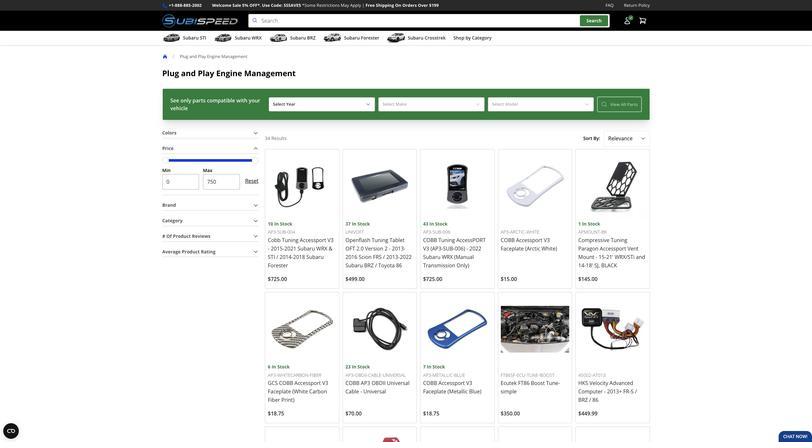 Task type: vqa. For each thing, say whether or not it's contained in the screenshot.
with: on the bottom
no



Task type: locate. For each thing, give the bounding box(es) containing it.
sti down 2015-
[[268, 254, 275, 261]]

accessport inside 6 in stock ap3-whitecarbon-fiber gcs cobb accessport v3 faceplate (white carbon fiber print)
[[295, 380, 321, 387]]

#
[[162, 233, 165, 239]]

accessport
[[300, 237, 326, 244], [516, 237, 543, 244], [600, 245, 627, 252], [295, 380, 321, 387], [439, 380, 465, 387]]

accessport up (metallic
[[439, 380, 465, 387]]

0 horizontal spatial sub-
[[278, 229, 288, 235]]

welcome
[[212, 2, 232, 8]]

0 vertical spatial product
[[173, 233, 191, 239]]

vent
[[628, 245, 639, 252]]

wrx inside dropdown button
[[252, 35, 262, 41]]

1 vertical spatial 86
[[593, 397, 599, 404]]

2 vertical spatial brz
[[579, 397, 588, 404]]

tuning down 004
[[282, 237, 299, 244]]

whitecarbon-
[[278, 372, 310, 378]]

0 horizontal spatial plug
[[162, 68, 179, 79]]

1 horizontal spatial 86
[[593, 397, 599, 404]]

accessport for cobb tuning accessport v3 - 2015-2021 subaru wrx & sti / 2014-2018 subaru forester
[[300, 237, 326, 244]]

0 vertical spatial brz
[[307, 35, 316, 41]]

tuning up wrx/sti
[[611, 237, 628, 244]]

1 vertical spatial plug
[[162, 68, 179, 79]]

*some restrictions may apply | free shipping on orders over $199
[[302, 2, 439, 8]]

ap3- inside 43 in stock ap3-sub-006 cobb tuning accessport v3 (ap3-sub-006) - 2022 subaru wrx (manual transmission only)
[[423, 229, 433, 235]]

4 tuning from the left
[[611, 237, 628, 244]]

wrx up transmission
[[442, 254, 453, 261]]

- inside 1 in stock apmount-bk compressive tuning paragon accessport vent mount - 15-21' wrx/sti and 14-18' sj, black
[[596, 254, 598, 261]]

select make image
[[476, 102, 481, 107]]

stock up 004
[[280, 221, 293, 227]]

brz inside the "37 in stock univoft openflash tuning tablet oft 2.0 version 2 - 2013- 2016 scion frs / 2013-2022 subaru brz / toyota 86"
[[364, 262, 374, 269]]

carbon
[[309, 388, 327, 396]]

stock up whitecarbon-
[[278, 364, 290, 370]]

*some
[[302, 2, 316, 8]]

compressive
[[579, 237, 610, 244]]

2 horizontal spatial faceplate
[[501, 245, 524, 252]]

gcs
[[268, 380, 278, 387]]

/ down computer on the bottom of page
[[590, 397, 592, 404]]

1 horizontal spatial wrx
[[317, 245, 328, 252]]

product down # of product reviews
[[182, 249, 200, 255]]

stock inside 6 in stock ap3-whitecarbon-fiber gcs cobb accessport v3 faceplate (white carbon fiber print)
[[278, 364, 290, 370]]

2 vertical spatial and
[[636, 254, 646, 261]]

management up your
[[244, 68, 296, 79]]

Max text field
[[203, 174, 240, 190]]

ap3- up gcs
[[268, 372, 278, 378]]

in for openflash tuning tablet oft 2.0 version 2 - 2013- 2016 scion frs / 2013-2022 subaru brz / toyota 86
[[352, 221, 357, 227]]

in inside 10 in stock ap3-sub-004 cobb tuning accessport v3 - 2015-2021 subaru wrx & sti / 2014-2018 subaru forester
[[274, 221, 279, 227]]

management down subaru wrx dropdown button
[[222, 53, 248, 59]]

2022 down 'accessport'
[[470, 245, 482, 252]]

brz inside dropdown button
[[307, 35, 316, 41]]

1 horizontal spatial faceplate
[[423, 388, 447, 396]]

sti down subispeed logo
[[200, 35, 206, 41]]

0 vertical spatial universal
[[387, 380, 410, 387]]

0 vertical spatial plug and play engine management
[[180, 53, 248, 59]]

and up only
[[181, 68, 196, 79]]

0 vertical spatial 86
[[396, 262, 402, 269]]

- right cable
[[361, 388, 362, 396]]

stock inside 10 in stock ap3-sub-004 cobb tuning accessport v3 - 2015-2021 subaru wrx & sti / 2014-2018 subaru forester
[[280, 221, 293, 227]]

2013- up the "toyota"
[[387, 254, 400, 261]]

fiber
[[310, 372, 322, 378]]

tuning
[[282, 237, 299, 244], [372, 237, 389, 244], [439, 237, 455, 244], [611, 237, 628, 244]]

18'
[[586, 262, 593, 269]]

a subaru forester thumbnail image image
[[324, 33, 342, 43]]

1 horizontal spatial brz
[[364, 262, 374, 269]]

2 horizontal spatial brz
[[579, 397, 588, 404]]

- left 2015-
[[268, 245, 270, 252]]

2 vertical spatial wrx
[[442, 254, 453, 261]]

ap3- inside 6 in stock ap3-whitecarbon-fiber gcs cobb accessport v3 faceplate (white carbon fiber print)
[[268, 372, 278, 378]]

ap3- inside 10 in stock ap3-sub-004 cobb tuning accessport v3 - 2015-2021 subaru wrx & sti / 2014-2018 subaru forester
[[268, 229, 278, 235]]

cobb up (ap3-
[[423, 237, 437, 244]]

Select Make button
[[379, 97, 485, 112]]

2.0
[[357, 245, 364, 252]]

2022 down tablet
[[400, 254, 412, 261]]

forester down 2014-
[[268, 262, 288, 269]]

faceplate up fiber
[[268, 388, 291, 396]]

play down "plug and play engine management" link
[[198, 68, 214, 79]]

0 vertical spatial play
[[198, 53, 206, 59]]

1 vertical spatial forester
[[268, 262, 288, 269]]

1 in stock apmount-bk compressive tuning paragon accessport vent mount - 15-21' wrx/sti and 14-18' sj, black
[[579, 221, 646, 269]]

and inside 1 in stock apmount-bk compressive tuning paragon accessport vent mount - 15-21' wrx/sti and 14-18' sj, black
[[636, 254, 646, 261]]

subaru inside 'dropdown button'
[[408, 35, 424, 41]]

faceplate down the 'metallic-'
[[423, 388, 447, 396]]

- left 15-
[[596, 254, 598, 261]]

stock inside 43 in stock ap3-sub-006 cobb tuning accessport v3 (ap3-sub-006) - 2022 subaru wrx (manual transmission only)
[[435, 221, 448, 227]]

accessport up (white
[[295, 380, 321, 387]]

cobb down the 'metallic-'
[[423, 380, 437, 387]]

tuning inside 10 in stock ap3-sub-004 cobb tuning accessport v3 - 2015-2021 subaru wrx & sti / 2014-2018 subaru forester
[[282, 237, 299, 244]]

v3 up carbon
[[322, 380, 328, 387]]

in right 6
[[272, 364, 276, 370]]

$70.00
[[346, 411, 362, 418]]

play
[[198, 53, 206, 59], [198, 68, 214, 79]]

subaru down subispeed logo
[[183, 35, 199, 41]]

accessport down white
[[516, 237, 543, 244]]

0 horizontal spatial sti
[[200, 35, 206, 41]]

sub- inside 10 in stock ap3-sub-004 cobb tuning accessport v3 - 2015-2021 subaru wrx & sti / 2014-2018 subaru forester
[[278, 229, 288, 235]]

plug and play engine management down "plug and play engine management" link
[[162, 68, 296, 79]]

stock for 004
[[280, 221, 293, 227]]

1 horizontal spatial $725.00
[[423, 276, 443, 283]]

v3 up &
[[328, 237, 334, 244]]

price
[[162, 145, 174, 151]]

1 vertical spatial wrx
[[317, 245, 328, 252]]

sti inside "dropdown button"
[[200, 35, 206, 41]]

stock inside the "37 in stock univoft openflash tuning tablet oft 2.0 version 2 - 2013- 2016 scion frs / 2013-2022 subaru brz / toyota 86"
[[358, 221, 370, 227]]

cobb tuning accessport v3  - 2015-2021 subaru wrx & sti / 2014-2018 subaru forester image
[[268, 152, 337, 221]]

/ right frs
[[383, 254, 385, 261]]

shop
[[454, 35, 465, 41]]

subaru
[[183, 35, 199, 41], [235, 35, 251, 41], [290, 35, 306, 41], [344, 35, 360, 41], [408, 35, 424, 41], [298, 245, 315, 252], [307, 254, 324, 261], [423, 254, 441, 261], [346, 262, 363, 269]]

2 $725.00 from the left
[[423, 276, 443, 283]]

in right 7
[[427, 364, 432, 370]]

in inside 6 in stock ap3-whitecarbon-fiber gcs cobb accessport v3 faceplate (white carbon fiber print)
[[272, 364, 276, 370]]

cobb down whitecarbon-
[[279, 380, 293, 387]]

0 horizontal spatial 86
[[396, 262, 402, 269]]

45002-at013 hks velocity advanced computer - 2013+ fr-s / brz / 86
[[579, 372, 637, 404]]

cobb accessport v3 faceplate (metallic blue) image
[[423, 295, 492, 364]]

- inside the 45002-at013 hks velocity advanced computer - 2013+ fr-s / brz / 86
[[605, 388, 606, 396]]

in inside 7 in stock ap3-metallic-blue cobb accessport v3 faceplate (metallic blue)
[[427, 364, 432, 370]]

cobb ap3 obdii universal cable - universal image
[[346, 295, 414, 364]]

see
[[170, 97, 179, 104]]

in for compressive tuning paragon accessport vent mount - 15-21' wrx/sti and 14-18' sj, black
[[583, 221, 587, 227]]

select year image
[[366, 102, 371, 107]]

universal down universal
[[387, 380, 410, 387]]

- inside 10 in stock ap3-sub-004 cobb tuning accessport v3 - 2015-2021 subaru wrx & sti / 2014-2018 subaru forester
[[268, 245, 270, 252]]

wrx left &
[[317, 245, 328, 252]]

cobb inside cobb accessport v3 faceplate (arctic white)
[[501, 237, 515, 244]]

universal down obdii
[[364, 388, 386, 396]]

free
[[366, 2, 375, 8]]

product inside # of product reviews dropdown button
[[173, 233, 191, 239]]

tuning down 006
[[439, 237, 455, 244]]

1 vertical spatial plug and play engine management
[[162, 68, 296, 79]]

stock up apmount-
[[588, 221, 601, 227]]

$725.00
[[268, 276, 287, 283], [423, 276, 443, 283]]

0 vertical spatial forester
[[361, 35, 380, 41]]

mount
[[579, 254, 595, 261]]

subaru sti
[[183, 35, 206, 41]]

1 vertical spatial 2022
[[400, 254, 412, 261]]

faceplate
[[501, 245, 524, 252], [268, 388, 291, 396], [423, 388, 447, 396]]

apmount-
[[579, 229, 602, 235]]

subaru brz button
[[270, 32, 316, 45]]

3 tuning from the left
[[439, 237, 455, 244]]

1 tuning from the left
[[282, 237, 299, 244]]

1 play from the top
[[198, 53, 206, 59]]

ap3- down 7
[[423, 372, 433, 378]]

may
[[341, 2, 349, 8]]

0 vertical spatial plug
[[180, 53, 188, 59]]

v3 inside 10 in stock ap3-sub-004 cobb tuning accessport v3 - 2015-2021 subaru wrx & sti / 2014-2018 subaru forester
[[328, 237, 334, 244]]

sort by:
[[584, 135, 601, 141]]

86 inside the 45002-at013 hks velocity advanced computer - 2013+ fr-s / brz / 86
[[593, 397, 599, 404]]

and down subaru sti
[[189, 53, 197, 59]]

0 horizontal spatial forester
[[268, 262, 288, 269]]

cobb tuning accessport v3 (ap3-sub-006) - 2022 subaru wrx (manual transmission only) image
[[423, 152, 492, 221]]

faceplate down arctic- at the bottom right of page
[[501, 245, 524, 252]]

in inside 23 in stock ap3-obdii-cable-universal cobb ap3 obdii universal cable - universal
[[352, 364, 357, 370]]

stock up the 'metallic-'
[[433, 364, 445, 370]]

2022 inside the "37 in stock univoft openflash tuning tablet oft 2.0 version 2 - 2013- 2016 scion frs / 2013-2022 subaru brz / toyota 86"
[[400, 254, 412, 261]]

average product rating button
[[162, 247, 259, 257]]

advanced
[[610, 380, 634, 387]]

plug and play engine management down a subaru wrx thumbnail image
[[180, 53, 248, 59]]

in right 43
[[430, 221, 434, 227]]

subaru left crosstrek
[[408, 35, 424, 41]]

- left 2013+
[[605, 388, 606, 396]]

2013- down tablet
[[392, 245, 406, 252]]

/ down frs
[[375, 262, 377, 269]]

ap3- down 23
[[346, 372, 355, 378]]

hks
[[579, 380, 589, 387]]

rating
[[201, 249, 216, 255]]

1 horizontal spatial $18.75
[[423, 411, 440, 418]]

1 horizontal spatial forester
[[361, 35, 380, 41]]

search input field
[[248, 14, 610, 28]]

ap3- for cobb tuning accessport v3 (ap3-sub-006) - 2022 subaru wrx (manual transmission only)
[[423, 229, 433, 235]]

brz down scion
[[364, 262, 374, 269]]

0 horizontal spatial wrx
[[252, 35, 262, 41]]

2018
[[293, 254, 305, 261]]

a subaru sti thumbnail image image
[[162, 33, 181, 43]]

86 right the "toyota"
[[396, 262, 402, 269]]

minimum slider
[[162, 157, 169, 164]]

v3 up 'blue)'
[[467, 380, 473, 387]]

select model image
[[585, 102, 590, 107]]

1 horizontal spatial sub-
[[433, 229, 443, 235]]

0 horizontal spatial universal
[[364, 388, 386, 396]]

product inside average product rating dropdown button
[[182, 249, 200, 255]]

accessport inside 10 in stock ap3-sub-004 cobb tuning accessport v3 - 2015-2021 subaru wrx & sti / 2014-2018 subaru forester
[[300, 237, 326, 244]]

- right 006)
[[467, 245, 469, 252]]

ap3- for cobb tuning accessport v3 - 2015-2021 subaru wrx & sti / 2014-2018 subaru forester
[[268, 229, 278, 235]]

2 tuning from the left
[[372, 237, 389, 244]]

subaru down (ap3-
[[423, 254, 441, 261]]

univoft
[[346, 229, 364, 235]]

cobb
[[423, 237, 437, 244], [501, 237, 515, 244], [279, 380, 293, 387], [346, 380, 360, 387], [423, 380, 437, 387]]

0 vertical spatial 2013-
[[392, 245, 406, 252]]

stock up univoft
[[358, 221, 370, 227]]

a subaru brz thumbnail image image
[[270, 33, 288, 43]]

0 horizontal spatial 2022
[[400, 254, 412, 261]]

888-
[[175, 2, 184, 8]]

stock for tuning
[[358, 221, 370, 227]]

1 vertical spatial play
[[198, 68, 214, 79]]

plug down home "icon"
[[162, 68, 179, 79]]

sub- up (ap3-
[[433, 229, 443, 235]]

cobb down arctic- at the bottom right of page
[[501, 237, 515, 244]]

by:
[[594, 135, 601, 141]]

accessport up 2018 at bottom left
[[300, 237, 326, 244]]

cobb up cable
[[346, 380, 360, 387]]

off*.
[[250, 2, 261, 8]]

sub- down 006
[[443, 245, 455, 252]]

open widget image
[[3, 424, 19, 439]]

1 $725.00 from the left
[[268, 276, 287, 283]]

in inside 1 in stock apmount-bk compressive tuning paragon accessport vent mount - 15-21' wrx/sti and 14-18' sj, black
[[583, 221, 587, 227]]

tuning up the version
[[372, 237, 389, 244]]

stock inside 1 in stock apmount-bk compressive tuning paragon accessport vent mount - 15-21' wrx/sti and 14-18' sj, black
[[588, 221, 601, 227]]

stock for cable-
[[358, 364, 370, 370]]

0 vertical spatial wrx
[[252, 35, 262, 41]]

engine down a subaru wrx thumbnail image
[[207, 53, 220, 59]]

cobb inside 43 in stock ap3-sub-006 cobb tuning accessport v3 (ap3-sub-006) - 2022 subaru wrx (manual transmission only)
[[423, 237, 437, 244]]

maximum slider
[[252, 157, 259, 164]]

stock up 006
[[435, 221, 448, 227]]

subaru wrx
[[235, 35, 262, 41]]

in for cobb accessport v3 faceplate (metallic blue)
[[427, 364, 432, 370]]

cobb inside 23 in stock ap3-obdii-cable-universal cobb ap3 obdii universal cable - universal
[[346, 380, 360, 387]]

accessport up 21'
[[600, 245, 627, 252]]

fr-
[[624, 388, 631, 396]]

1
[[579, 221, 581, 227]]

2 horizontal spatial sub-
[[443, 245, 455, 252]]

brz left "a subaru forester thumbnail image"
[[307, 35, 316, 41]]

86 down computer on the bottom of page
[[593, 397, 599, 404]]

ap3- down 43
[[423, 229, 433, 235]]

wrx left a subaru brz thumbnail image
[[252, 35, 262, 41]]

brz down computer on the bottom of page
[[579, 397, 588, 404]]

and
[[189, 53, 197, 59], [181, 68, 196, 79], [636, 254, 646, 261]]

ap3- inside 23 in stock ap3-obdii-cable-universal cobb ap3 obdii universal cable - universal
[[346, 372, 355, 378]]

$18.75 for cobb accessport v3 faceplate (metallic blue)
[[423, 411, 440, 418]]

0 horizontal spatial brz
[[307, 35, 316, 41]]

/ right s
[[636, 388, 637, 396]]

# of product reviews button
[[162, 232, 259, 242]]

0 horizontal spatial faceplate
[[268, 388, 291, 396]]

tuning inside 43 in stock ap3-sub-006 cobb tuning accessport v3 (ap3-sub-006) - 2022 subaru wrx (manual transmission only)
[[439, 237, 455, 244]]

1 horizontal spatial sti
[[268, 254, 275, 261]]

2022 inside 43 in stock ap3-sub-006 cobb tuning accessport v3 (ap3-sub-006) - 2022 subaru wrx (manual transmission only)
[[470, 245, 482, 252]]

v3 for cobb tuning accessport v3 (ap3-sub-006) - 2022 subaru wrx (manual transmission only)
[[423, 245, 429, 252]]

ap3- inside 7 in stock ap3-metallic-blue cobb accessport v3 faceplate (metallic blue)
[[423, 372, 433, 378]]

forester
[[361, 35, 380, 41], [268, 262, 288, 269]]

engine down "plug and play engine management" link
[[216, 68, 242, 79]]

subaru inside 43 in stock ap3-sub-006 cobb tuning accessport v3 (ap3-sub-006) - 2022 subaru wrx (manual transmission only)
[[423, 254, 441, 261]]

subaru inside the "37 in stock univoft openflash tuning tablet oft 2.0 version 2 - 2013- 2016 scion frs / 2013-2022 subaru brz / toyota 86"
[[346, 262, 363, 269]]

v3 inside 6 in stock ap3-whitecarbon-fiber gcs cobb accessport v3 faceplate (white carbon fiber print)
[[322, 380, 328, 387]]

subaru right "a subaru forester thumbnail image"
[[344, 35, 360, 41]]

v3 inside 43 in stock ap3-sub-006 cobb tuning accessport v3 (ap3-sub-006) - 2022 subaru wrx (manual transmission only)
[[423, 245, 429, 252]]

subaru right a subaru brz thumbnail image
[[290, 35, 306, 41]]

sub- up cobb
[[278, 229, 288, 235]]

10
[[268, 221, 273, 227]]

1 vertical spatial sti
[[268, 254, 275, 261]]

6
[[268, 364, 271, 370]]

wrx inside 43 in stock ap3-sub-006 cobb tuning accessport v3 (ap3-sub-006) - 2022 subaru wrx (manual transmission only)
[[442, 254, 453, 261]]

in right 37
[[352, 221, 357, 227]]

stock inside 7 in stock ap3-metallic-blue cobb accessport v3 faceplate (metallic blue)
[[433, 364, 445, 370]]

plug down subaru sti "dropdown button"
[[180, 53, 188, 59]]

/ down 2015-
[[277, 254, 278, 261]]

in right 10
[[274, 221, 279, 227]]

faq
[[606, 2, 614, 8]]

plug
[[180, 53, 188, 59], [162, 68, 179, 79]]

v3 left (ap3-
[[423, 245, 429, 252]]

in inside 43 in stock ap3-sub-006 cobb tuning accessport v3 (ap3-sub-006) - 2022 subaru wrx (manual transmission only)
[[430, 221, 434, 227]]

ecutek ft86 boost tune-simple image
[[501, 295, 570, 364]]

2021
[[285, 245, 297, 252]]

version
[[365, 245, 384, 252]]

reset
[[245, 178, 259, 185]]

0 vertical spatial sti
[[200, 35, 206, 41]]

at013
[[593, 372, 606, 379]]

1 horizontal spatial 2022
[[470, 245, 482, 252]]

in inside the "37 in stock univoft openflash tuning tablet oft 2.0 version 2 - 2013- 2016 scion frs / 2013-2022 subaru brz / toyota 86"
[[352, 221, 357, 227]]

0 horizontal spatial $725.00
[[268, 276, 287, 283]]

cobb
[[268, 237, 281, 244]]

43 in stock ap3-sub-006 cobb tuning accessport v3 (ap3-sub-006) - 2022 subaru wrx (manual transmission only)
[[423, 221, 486, 269]]

forester left the a subaru crosstrek thumbnail image
[[361, 35, 380, 41]]

faceplate inside 7 in stock ap3-metallic-blue cobb accessport v3 faceplate (metallic blue)
[[423, 388, 447, 396]]

stock for fiber
[[278, 364, 290, 370]]

play down subaru sti
[[198, 53, 206, 59]]

stock inside 23 in stock ap3-obdii-cable-universal cobb ap3 obdii universal cable - universal
[[358, 364, 370, 370]]

engine
[[207, 53, 220, 59], [216, 68, 242, 79]]

0 vertical spatial 2022
[[470, 245, 482, 252]]

management
[[222, 53, 248, 59], [244, 68, 296, 79]]

45002-
[[579, 372, 593, 379]]

1 vertical spatial product
[[182, 249, 200, 255]]

in right 1
[[583, 221, 587, 227]]

ft86sf-ecu-tune-boost ecutek ft86 boost tune- simple
[[501, 372, 560, 396]]

2 $18.75 from the left
[[423, 411, 440, 418]]

forester inside 10 in stock ap3-sub-004 cobb tuning accessport v3 - 2015-2021 subaru wrx & sti / 2014-2018 subaru forester
[[268, 262, 288, 269]]

ap3- for gcs cobb accessport v3 faceplate (white carbon fiber print)
[[268, 372, 278, 378]]

2 horizontal spatial wrx
[[442, 254, 453, 261]]

$18.75 for gcs cobb accessport v3 faceplate (white carbon fiber print)
[[268, 411, 284, 418]]

$449.99
[[579, 411, 598, 418]]

product right of
[[173, 233, 191, 239]]

reset button
[[245, 173, 259, 189]]

0 horizontal spatial $18.75
[[268, 411, 284, 418]]

computer
[[579, 388, 603, 396]]

6 in stock ap3-whitecarbon-fiber gcs cobb accessport v3 faceplate (white carbon fiber print)
[[268, 364, 328, 404]]

1 $18.75 from the left
[[268, 411, 284, 418]]

86
[[396, 262, 402, 269], [593, 397, 599, 404]]

in right 23
[[352, 364, 357, 370]]

7
[[423, 364, 426, 370]]

$725.00 down transmission
[[423, 276, 443, 283]]

1 vertical spatial brz
[[364, 262, 374, 269]]

average product rating
[[162, 249, 216, 255]]

ap3- up cobb accessport v3 faceplate (arctic white)
[[501, 229, 511, 235]]

v3 up the white)
[[544, 237, 550, 244]]

ap3- up cobb
[[268, 229, 278, 235]]

subaru crosstrek
[[408, 35, 446, 41]]

accessport inside 1 in stock apmount-bk compressive tuning paragon accessport vent mount - 15-21' wrx/sti and 14-18' sj, black
[[600, 245, 627, 252]]

stock up the obdii-
[[358, 364, 370, 370]]

$15.00
[[501, 276, 517, 283]]

- right 2
[[389, 245, 391, 252]]

subaru down 2016 in the left of the page
[[346, 262, 363, 269]]

and down vent
[[636, 254, 646, 261]]

universal
[[387, 380, 410, 387], [364, 388, 386, 396]]

1 horizontal spatial universal
[[387, 380, 410, 387]]

compressive tuning paragon accessport vent mount - 15-21' wrx/sti and 14-18' sj, red image
[[346, 430, 414, 443]]

(ap3-
[[431, 245, 443, 252]]

welcome sale 5% off*. use code: sssave5
[[212, 2, 301, 8]]



Task type: describe. For each thing, give the bounding box(es) containing it.
sub- for cobb
[[278, 229, 288, 235]]

34
[[265, 135, 270, 141]]

2 play from the top
[[198, 68, 214, 79]]

1 vertical spatial 2013-
[[387, 254, 400, 261]]

subaru crosstrek button
[[387, 32, 446, 45]]

cable
[[346, 388, 359, 396]]

accessport inside cobb accessport v3 faceplate (arctic white)
[[516, 237, 543, 244]]

blue
[[454, 372, 465, 378]]

in for gcs cobb accessport v3 faceplate (white carbon fiber print)
[[272, 364, 276, 370]]

faq link
[[606, 2, 614, 9]]

$499.00
[[346, 276, 365, 283]]

2
[[385, 245, 388, 252]]

select... image
[[641, 136, 646, 141]]

tuning inside the "37 in stock univoft openflash tuning tablet oft 2.0 version 2 - 2013- 2016 scion frs / 2013-2022 subaru brz / toyota 86"
[[372, 237, 389, 244]]

reviews
[[192, 233, 211, 239]]

tablet
[[390, 237, 405, 244]]

accessport for gcs cobb accessport v3 faceplate (white carbon fiber print)
[[295, 380, 321, 387]]

see only parts compatible with your vehicle
[[170, 97, 260, 112]]

0 vertical spatial engine
[[207, 53, 220, 59]]

sssave5
[[284, 2, 301, 8]]

brand
[[162, 202, 176, 208]]

over
[[418, 2, 428, 8]]

1 vertical spatial management
[[244, 68, 296, 79]]

ft86sf-
[[501, 372, 517, 378]]

- inside 43 in stock ap3-sub-006 cobb tuning accessport v3 (ap3-sub-006) - 2022 subaru wrx (manual transmission only)
[[467, 245, 469, 252]]

tuning inside 1 in stock apmount-bk compressive tuning paragon accessport vent mount - 15-21' wrx/sti and 14-18' sj, black
[[611, 237, 628, 244]]

ap3
[[361, 380, 370, 387]]

subaru right a subaru wrx thumbnail image
[[235, 35, 251, 41]]

colors button
[[162, 128, 259, 138]]

10 in stock ap3-sub-004 cobb tuning accessport v3 - 2015-2021 subaru wrx & sti / 2014-2018 subaru forester
[[268, 221, 334, 269]]

white)
[[542, 245, 558, 252]]

Select Year button
[[269, 97, 375, 112]]

sub- for cobb
[[433, 229, 443, 235]]

in for cobb ap3 obdii universal cable - universal
[[352, 364, 357, 370]]

shop by category
[[454, 35, 492, 41]]

subispeed logo image
[[162, 14, 238, 28]]

stock for compressive
[[588, 221, 601, 227]]

subaru up 2018 at bottom left
[[298, 245, 315, 252]]

only
[[181, 97, 191, 104]]

button image
[[624, 17, 632, 25]]

stock for blue
[[433, 364, 445, 370]]

on
[[395, 2, 402, 8]]

2016
[[346, 254, 358, 261]]

accessport for compressive tuning paragon accessport vent mount - 15-21' wrx/sti and 14-18' sj, black
[[600, 245, 627, 252]]

cable-
[[368, 372, 383, 378]]

openflash tuning tablet oft 2.0 version 2 - 2013-2016 scion frs / 2013-2022 subaru brz / toyota 86 image
[[346, 152, 414, 221]]

stock for 006
[[435, 221, 448, 227]]

of
[[166, 233, 172, 239]]

shop by category button
[[454, 32, 492, 45]]

policy
[[639, 2, 650, 8]]

ap3- for cobb accessport v3 faceplate (metallic blue)
[[423, 372, 433, 378]]

v3 inside cobb accessport v3 faceplate (arctic white)
[[544, 237, 550, 244]]

subaru inside dropdown button
[[290, 35, 306, 41]]

$725.00 for cobb tuning accessport v3 (ap3-sub-006) - 2022 subaru wrx (manual transmission only)
[[423, 276, 443, 283]]

apply
[[350, 2, 361, 8]]

a subaru wrx thumbnail image image
[[214, 33, 232, 43]]

(white
[[293, 388, 308, 396]]

$199
[[429, 2, 439, 8]]

transmission
[[423, 262, 456, 269]]

scion
[[359, 254, 372, 261]]

wrx inside 10 in stock ap3-sub-004 cobb tuning accessport v3 - 2015-2021 subaru wrx & sti / 2014-2018 subaru forester
[[317, 245, 328, 252]]

1 vertical spatial engine
[[216, 68, 242, 79]]

min
[[162, 167, 171, 173]]

category button
[[162, 216, 259, 226]]

in for cobb tuning accessport v3 (ap3-sub-006) - 2022 subaru wrx (manual transmission only)
[[430, 221, 434, 227]]

+1-888-885-2002 link
[[169, 2, 202, 9]]

$350.00
[[501, 411, 520, 418]]

results
[[272, 135, 287, 141]]

/ inside 10 in stock ap3-sub-004 cobb tuning accessport v3 - 2015-2021 subaru wrx & sti / 2014-2018 subaru forester
[[277, 254, 278, 261]]

$725.00 for cobb tuning accessport v3 - 2015-2021 subaru wrx & sti / 2014-2018 subaru forester
[[268, 276, 287, 283]]

1 horizontal spatial plug
[[180, 53, 188, 59]]

Min text field
[[162, 174, 199, 190]]

forester inside dropdown button
[[361, 35, 380, 41]]

subaru wrx button
[[214, 32, 262, 45]]

only)
[[457, 262, 470, 269]]

23
[[346, 364, 351, 370]]

search button
[[580, 15, 609, 26]]

a subaru crosstrek thumbnail image image
[[387, 33, 406, 43]]

ft86
[[519, 380, 530, 387]]

subaru forester
[[344, 35, 380, 41]]

fiber
[[268, 397, 280, 404]]

return policy
[[625, 2, 650, 8]]

- inside the "37 in stock univoft openflash tuning tablet oft 2.0 version 2 - 2013- 2016 scion frs / 2013-2022 subaru brz / toyota 86"
[[389, 245, 391, 252]]

subaru right 2018 at bottom left
[[307, 254, 324, 261]]

plug and play engine management link
[[180, 53, 253, 59]]

/ right home "icon"
[[173, 53, 175, 60]]

subaru inside "dropdown button"
[[183, 35, 199, 41]]

obdii
[[372, 380, 386, 387]]

compressive tuning paragon accessport vent mount - 15-21' wrx/sti and 14-18' sj, black image
[[579, 152, 647, 221]]

sti inside 10 in stock ap3-sub-004 cobb tuning accessport v3 - 2015-2021 subaru wrx & sti / 2014-2018 subaru forester
[[268, 254, 275, 261]]

1 vertical spatial universal
[[364, 388, 386, 396]]

frs
[[373, 254, 382, 261]]

tune-
[[527, 372, 540, 378]]

cobb accessport v3 faceplate (arctic white)
[[501, 237, 558, 252]]

1 vertical spatial and
[[181, 68, 196, 79]]

ecutek
[[501, 380, 517, 387]]

wrx/sti
[[615, 254, 635, 261]]

Select Model button
[[488, 97, 595, 112]]

hks velocity advanced computer - 2013+ fr-s / brz / 86 image
[[579, 295, 647, 364]]

blue)
[[469, 388, 482, 396]]

2015-
[[271, 245, 285, 252]]

your
[[249, 97, 260, 104]]

accessport inside 7 in stock ap3-metallic-blue cobb accessport v3 faceplate (metallic blue)
[[439, 380, 465, 387]]

compatible
[[207, 97, 235, 104]]

- inside 23 in stock ap3-obdii-cable-universal cobb ap3 obdii universal cable - universal
[[361, 388, 362, 396]]

14-
[[579, 262, 586, 269]]

v3 inside 7 in stock ap3-metallic-blue cobb accessport v3 faceplate (metallic blue)
[[467, 380, 473, 387]]

(manual
[[455, 254, 474, 261]]

&
[[329, 245, 333, 252]]

parts
[[193, 97, 206, 104]]

average
[[162, 249, 181, 255]]

vehicle
[[170, 105, 188, 112]]

obdii-
[[355, 372, 368, 378]]

home image
[[162, 54, 168, 59]]

cobb inside 6 in stock ap3-whitecarbon-fiber gcs cobb accessport v3 faceplate (white carbon fiber print)
[[279, 380, 293, 387]]

ap3-arctic-white
[[501, 229, 540, 235]]

white
[[527, 229, 540, 235]]

885-
[[184, 2, 192, 8]]

0 vertical spatial management
[[222, 53, 248, 59]]

brz inside the 45002-at013 hks velocity advanced computer - 2013+ fr-s / brz / 86
[[579, 397, 588, 404]]

(arctic
[[526, 245, 541, 252]]

ap3- for cobb ap3 obdii universal cable - universal
[[346, 372, 355, 378]]

34 results
[[265, 135, 287, 141]]

in for cobb tuning accessport v3 - 2015-2021 subaru wrx & sti / 2014-2018 subaru forester
[[274, 221, 279, 227]]

sort
[[584, 135, 593, 141]]

shipping
[[376, 2, 394, 8]]

004
[[288, 229, 295, 235]]

search
[[587, 18, 602, 24]]

v3 for cobb tuning accessport v3 - 2015-2021 subaru wrx & sti / 2014-2018 subaru forester
[[328, 237, 334, 244]]

by
[[466, 35, 471, 41]]

cobb accessport v3 faceplate (arctic white) image
[[501, 152, 570, 221]]

subaru sti button
[[162, 32, 206, 45]]

universal
[[383, 372, 406, 378]]

gcs cobb accessport v3 faceplate (white carbon fiber print) image
[[268, 295, 337, 364]]

+1-888-885-2002
[[169, 2, 202, 8]]

restrictions
[[317, 2, 340, 8]]

86 inside the "37 in stock univoft openflash tuning tablet oft 2.0 version 2 - 2013- 2016 scion frs / 2013-2022 subaru brz / toyota 86"
[[396, 262, 402, 269]]

return
[[625, 2, 638, 8]]

v3 for gcs cobb accessport v3 faceplate (white carbon fiber print)
[[322, 380, 328, 387]]

accessport
[[457, 237, 486, 244]]

0 vertical spatial and
[[189, 53, 197, 59]]

ecu-
[[517, 372, 527, 378]]

Select... button
[[604, 131, 650, 146]]

2013+
[[608, 388, 622, 396]]

code:
[[271, 2, 283, 8]]

2014-
[[280, 254, 293, 261]]

21'
[[607, 254, 614, 261]]

faceplate inside 6 in stock ap3-whitecarbon-fiber gcs cobb accessport v3 faceplate (white carbon fiber print)
[[268, 388, 291, 396]]

faceplate inside cobb accessport v3 faceplate (arctic white)
[[501, 245, 524, 252]]

cobb inside 7 in stock ap3-metallic-blue cobb accessport v3 faceplate (metallic blue)
[[423, 380, 437, 387]]

paragon
[[579, 245, 599, 252]]



